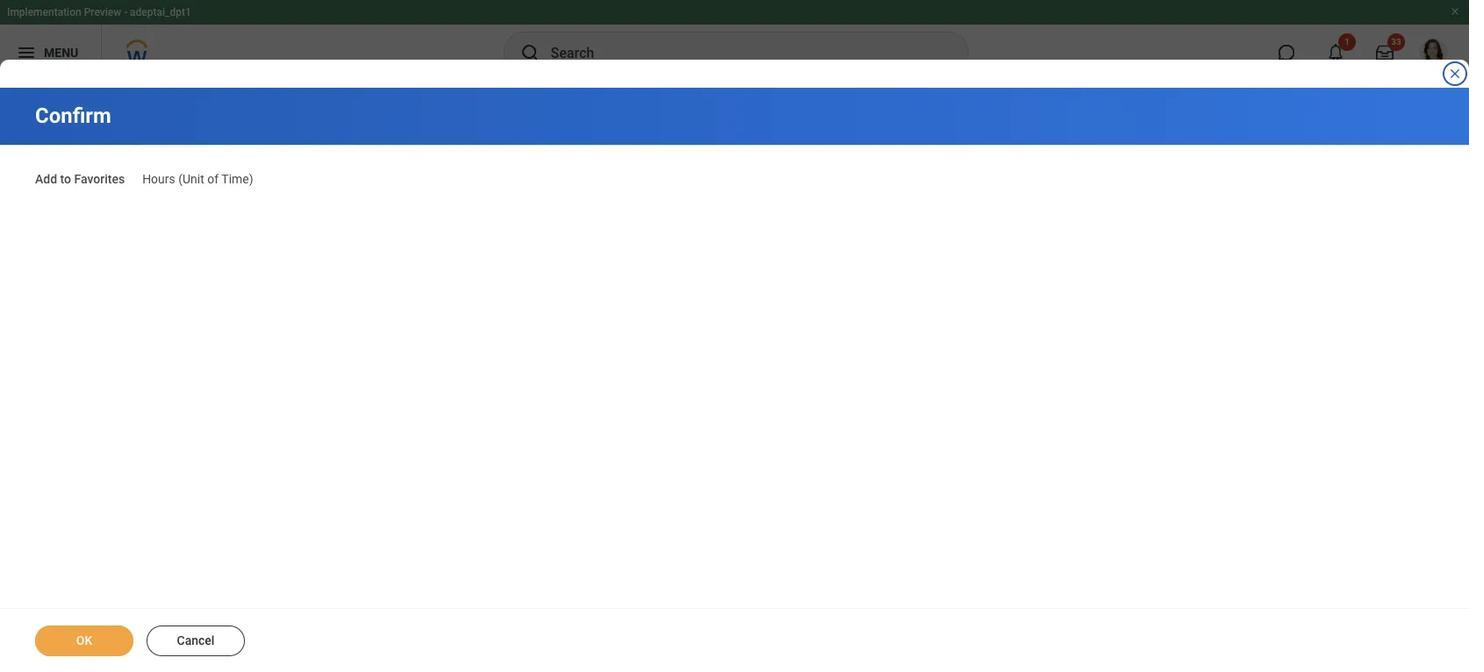 Task type: describe. For each thing, give the bounding box(es) containing it.
add
[[35, 172, 57, 186]]

cancel button
[[147, 626, 245, 657]]

-
[[124, 6, 127, 18]]

implementation preview -   adeptai_dpt1 banner
[[0, 0, 1470, 81]]

profile logan mcneil element
[[1410, 33, 1459, 72]]

hours
[[142, 172, 175, 186]]

implementation
[[7, 6, 81, 18]]

confirm
[[35, 104, 111, 128]]

ok button
[[35, 626, 133, 657]]

preview
[[84, 6, 121, 18]]

notifications large image
[[1327, 44, 1345, 61]]

(unit
[[178, 172, 204, 186]]

implementation preview -   adeptai_dpt1
[[7, 6, 191, 18]]

inbox large image
[[1377, 44, 1394, 61]]

add to favorites
[[35, 172, 125, 186]]

confirm dialog
[[0, 0, 1470, 672]]

search image
[[519, 42, 540, 63]]

close confirm image
[[1449, 67, 1463, 81]]

confirm main content
[[0, 88, 1470, 672]]



Task type: locate. For each thing, give the bounding box(es) containing it.
hours (unit of time)
[[142, 172, 253, 186]]

favorites
[[74, 172, 125, 186]]

to
[[60, 172, 71, 186]]

time)
[[221, 172, 253, 186]]

close environment banner image
[[1450, 6, 1461, 17]]

of
[[207, 172, 219, 186]]

adeptai_dpt1
[[130, 6, 191, 18]]

hours (unit of time) element
[[142, 169, 253, 186]]

ok
[[76, 634, 92, 648]]

cancel
[[177, 634, 215, 648]]



Task type: vqa. For each thing, say whether or not it's contained in the screenshot.
time)
yes



